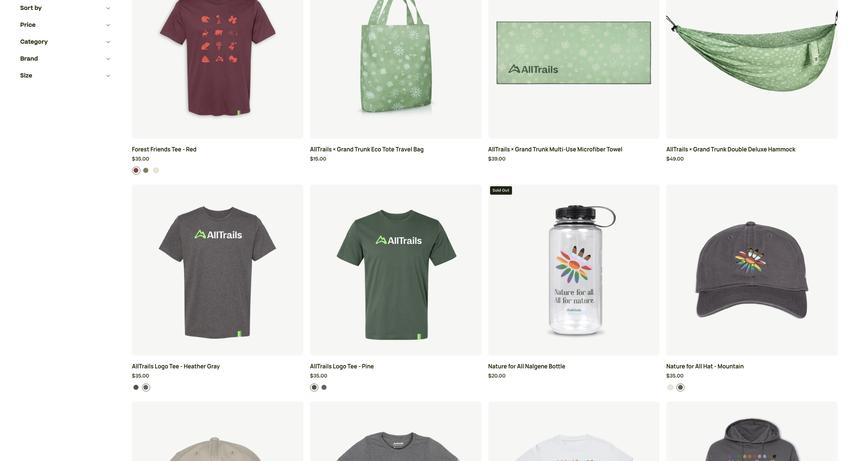 Task type: locate. For each thing, give the bounding box(es) containing it.
$35.00 inside the 'nature for all hat - mountain $35.00'
[[667, 373, 684, 380]]

$35.00 inside alltrails logo tee - heather gray $35.00
[[132, 373, 149, 380]]

- inside the 'nature for all hat - mountain $35.00'
[[715, 363, 717, 371]]

grand for eco
[[337, 146, 354, 153]]

grand for multi-
[[516, 146, 532, 153]]

tee left heather
[[169, 363, 179, 371]]

deluxe
[[749, 146, 768, 153]]

alltrails inside alltrails × grand trunk double deluxe hammock $49.00
[[667, 146, 689, 153]]

trunk inside alltrails × grand trunk multi-use microfiber towel $39.00
[[533, 146, 549, 153]]

tee left pine
[[348, 363, 358, 371]]

2 × from the left
[[512, 146, 514, 153]]

- for pine
[[359, 363, 361, 371]]

$35.00 link down 'forest friends tee - red' link
[[132, 156, 304, 163]]

- left heather
[[180, 363, 183, 371]]

grand
[[337, 146, 354, 153], [516, 146, 532, 153], [694, 146, 711, 153]]

2 horizontal spatial grand
[[694, 146, 711, 153]]

alltrails × grand trunk multi-use microfiber towel link
[[489, 146, 660, 154]]

cream image
[[668, 385, 674, 391]]

all inside the nature for all nalgene bottle $20.00
[[518, 363, 524, 371]]

$35.00 link for alltrails logo tee - heather gray
[[132, 373, 304, 381]]

alltrails up heather gray icon
[[132, 363, 154, 371]]

$35.00 link for forest friends tee - red
[[132, 156, 304, 163]]

- right the hat
[[715, 363, 717, 371]]

microfiber
[[578, 146, 606, 153]]

1 vertical spatial pine image
[[133, 385, 139, 391]]

alltrails inside alltrails logo tee - heather gray $35.00
[[132, 363, 154, 371]]

1 horizontal spatial pine image
[[143, 168, 149, 173]]

option group down nature for all hat - mountain link in the bottom of the page
[[667, 384, 839, 392]]

× inside alltrails × grand trunk multi-use microfiber towel $39.00
[[512, 146, 514, 153]]

nature inside the 'nature for all hat - mountain $35.00'
[[667, 363, 686, 371]]

trunk
[[355, 146, 371, 153], [533, 146, 549, 153], [712, 146, 727, 153]]

alltrails inside 'alltrails × grand trunk eco tote travel bag $15.00'
[[310, 146, 332, 153]]

-
[[183, 146, 185, 153], [180, 363, 183, 371], [359, 363, 361, 371], [715, 363, 717, 371]]

1 horizontal spatial for
[[687, 363, 695, 371]]

trunk inside alltrails × grand trunk double deluxe hammock $49.00
[[712, 146, 727, 153]]

nature inside the nature for all nalgene bottle $20.00
[[489, 363, 508, 371]]

option group
[[132, 167, 304, 175], [132, 384, 304, 392], [311, 384, 482, 392], [667, 384, 839, 392]]

tee inside alltrails logo tee - heather gray $35.00
[[169, 363, 179, 371]]

nature
[[489, 363, 508, 371], [667, 363, 686, 371]]

alltrails for alltrails logo tee - pine
[[310, 363, 332, 371]]

hat
[[704, 363, 714, 371]]

option group down 'forest friends tee - red' link
[[132, 167, 304, 175]]

nalgene
[[526, 363, 548, 371]]

alltrails up heather gray image
[[310, 363, 332, 371]]

brand
[[20, 55, 38, 63]]

pine image left heather gray icon
[[133, 385, 139, 391]]

tee
[[172, 146, 182, 153], [169, 363, 179, 371], [348, 363, 358, 371]]

- left pine
[[359, 363, 361, 371]]

nature for all nalgene bottle $20.00
[[489, 363, 566, 380]]

for for hat
[[687, 363, 695, 371]]

pine radio for alltrails logo tee - pine
[[311, 384, 319, 392]]

all left the hat
[[696, 363, 703, 371]]

all left the nalgene
[[518, 363, 524, 371]]

logo left heather
[[155, 363, 168, 371]]

$35.00 inside alltrails logo tee - pine $35.00
[[310, 373, 328, 380]]

all inside the 'nature for all hat - mountain $35.00'
[[696, 363, 703, 371]]

$39.00
[[489, 156, 506, 163]]

3 × from the left
[[690, 146, 693, 153]]

pine image right red option
[[143, 168, 149, 173]]

1 horizontal spatial ×
[[512, 146, 514, 153]]

$35.00 up cream "radio"
[[667, 373, 684, 380]]

mountain image
[[678, 385, 684, 391]]

2 nature from the left
[[667, 363, 686, 371]]

1 all from the left
[[518, 363, 524, 371]]

grand for double
[[694, 146, 711, 153]]

for inside the nature for all nalgene bottle $20.00
[[509, 363, 516, 371]]

Red radio
[[132, 167, 140, 175]]

trunk inside 'alltrails × grand trunk eco tote travel bag $15.00'
[[355, 146, 371, 153]]

alltrails × grand trunk double deluxe hammock link
[[667, 146, 839, 154]]

$35.00
[[132, 156, 149, 163], [132, 373, 149, 380], [310, 373, 328, 380], [667, 373, 684, 380]]

heather gray image
[[322, 385, 327, 391]]

$35.00 link down nature for all hat - mountain link in the bottom of the page
[[667, 373, 839, 381]]

for left the nalgene
[[509, 363, 516, 371]]

grand inside alltrails × grand trunk double deluxe hammock $49.00
[[694, 146, 711, 153]]

double
[[728, 146, 748, 153]]

alltrails for alltrails × grand trunk double deluxe hammock
[[667, 146, 689, 153]]

1 × from the left
[[333, 146, 336, 153]]

for left the hat
[[687, 363, 695, 371]]

0 horizontal spatial ×
[[333, 146, 336, 153]]

eco
[[372, 146, 382, 153]]

tote
[[383, 146, 395, 153]]

forest friends tee - red $35.00
[[132, 146, 197, 163]]

multi-
[[550, 146, 566, 153]]

logo inside alltrails logo tee - pine $35.00
[[333, 363, 347, 371]]

alltrails logo tee - heather gray link
[[132, 363, 304, 372]]

nature up mountain icon at the bottom of the page
[[667, 363, 686, 371]]

$35.00 link for nature for all hat - mountain
[[667, 373, 839, 381]]

2 for from the left
[[687, 363, 695, 371]]

× inside alltrails × grand trunk double deluxe hammock $49.00
[[690, 146, 693, 153]]

Heather Gray radio
[[320, 384, 329, 392]]

alltrails for alltrails × grand trunk eco tote travel bag
[[310, 146, 332, 153]]

tee for heather
[[169, 363, 179, 371]]

tee for red
[[172, 146, 182, 153]]

0 horizontal spatial grand
[[337, 146, 354, 153]]

pine radio left heather gray image
[[311, 384, 319, 392]]

grand inside alltrails × grand trunk multi-use microfiber towel $39.00
[[516, 146, 532, 153]]

$35.00 link for alltrails logo tee - pine
[[310, 373, 482, 381]]

trunk left the eco
[[355, 146, 371, 153]]

trunk for double
[[712, 146, 727, 153]]

pine image
[[143, 168, 149, 173], [133, 385, 139, 391]]

option group down alltrails logo tee - pine link
[[311, 384, 482, 392]]

1 nature from the left
[[489, 363, 508, 371]]

option group down alltrails logo tee - heather gray link
[[132, 384, 304, 392]]

× inside 'alltrails × grand trunk eco tote travel bag $15.00'
[[333, 146, 336, 153]]

red
[[186, 146, 197, 153]]

$35.00 link
[[132, 156, 304, 163], [132, 373, 304, 381], [310, 373, 482, 381], [667, 373, 839, 381]]

- left red at the top left of the page
[[183, 146, 185, 153]]

1 horizontal spatial all
[[696, 363, 703, 371]]

$35.00 up pine image
[[310, 373, 328, 380]]

logo inside alltrails logo tee - heather gray $35.00
[[155, 363, 168, 371]]

grand inside 'alltrails × grand trunk eco tote travel bag $15.00'
[[337, 146, 354, 153]]

option group for forest friends tee - red
[[132, 167, 304, 175]]

alltrails up '$15.00'
[[310, 146, 332, 153]]

trunk for multi-
[[533, 146, 549, 153]]

pine
[[362, 363, 374, 371]]

for for nalgene
[[509, 363, 516, 371]]

Pine radio
[[132, 384, 140, 392], [311, 384, 319, 392]]

$35.00 up heather gray icon
[[132, 373, 149, 380]]

1 trunk from the left
[[355, 146, 371, 153]]

1 horizontal spatial grand
[[516, 146, 532, 153]]

tee inside alltrails logo tee - pine $35.00
[[348, 363, 358, 371]]

3 grand from the left
[[694, 146, 711, 153]]

0 vertical spatial pine image
[[143, 168, 149, 173]]

1 horizontal spatial nature
[[667, 363, 686, 371]]

option group for alltrails logo tee - heather gray
[[132, 384, 304, 392]]

$35.00 inside forest friends tee - red $35.00
[[132, 156, 149, 163]]

$35.00 link down alltrails logo tee - heather gray link
[[132, 373, 304, 381]]

- inside alltrails logo tee - pine $35.00
[[359, 363, 361, 371]]

alltrails inside alltrails logo tee - pine $35.00
[[310, 363, 332, 371]]

$35.00 down forest
[[132, 156, 149, 163]]

trunk left multi-
[[533, 146, 549, 153]]

- inside alltrails logo tee - heather gray $35.00
[[180, 363, 183, 371]]

0 horizontal spatial trunk
[[355, 146, 371, 153]]

1 pine radio from the left
[[132, 384, 140, 392]]

tee left red at the top left of the page
[[172, 146, 182, 153]]

1 horizontal spatial trunk
[[533, 146, 549, 153]]

- inside forest friends tee - red $35.00
[[183, 146, 185, 153]]

Vintage White radio
[[152, 167, 160, 175]]

1 horizontal spatial logo
[[333, 363, 347, 371]]

2 horizontal spatial trunk
[[712, 146, 727, 153]]

pine image inside radio
[[143, 168, 149, 173]]

2 horizontal spatial ×
[[690, 146, 693, 153]]

heather
[[184, 363, 206, 371]]

1 grand from the left
[[337, 146, 354, 153]]

nature up $20.00 at bottom right
[[489, 363, 508, 371]]

Mountain radio
[[677, 384, 685, 392]]

2 all from the left
[[696, 363, 703, 371]]

logo
[[155, 363, 168, 371], [333, 363, 347, 371]]

trunk left double
[[712, 146, 727, 153]]

alltrails
[[310, 146, 332, 153], [489, 146, 510, 153], [667, 146, 689, 153], [132, 363, 154, 371], [310, 363, 332, 371]]

for inside the 'nature for all hat - mountain $35.00'
[[687, 363, 695, 371]]

$35.00 link down alltrails logo tee - pine link
[[310, 373, 482, 381]]

×
[[333, 146, 336, 153], [512, 146, 514, 153], [690, 146, 693, 153]]

category button
[[20, 34, 112, 50]]

2 logo from the left
[[333, 363, 347, 371]]

pine radio left heather gray icon
[[132, 384, 140, 392]]

2 grand from the left
[[516, 146, 532, 153]]

nature for nature for all nalgene bottle
[[489, 363, 508, 371]]

mountain
[[718, 363, 745, 371]]

2 pine radio from the left
[[311, 384, 319, 392]]

alltrails inside alltrails × grand trunk multi-use microfiber towel $39.00
[[489, 146, 510, 153]]

1 horizontal spatial pine radio
[[311, 384, 319, 392]]

1 for from the left
[[509, 363, 516, 371]]

0 horizontal spatial for
[[509, 363, 516, 371]]

0 horizontal spatial pine image
[[133, 385, 139, 391]]

forest
[[132, 146, 149, 153]]

0 horizontal spatial logo
[[155, 363, 168, 371]]

alltrails × grand trunk multi-use microfiber towel $39.00
[[489, 146, 623, 163]]

hammock
[[769, 146, 796, 153]]

0 horizontal spatial all
[[518, 363, 524, 371]]

travel
[[396, 146, 413, 153]]

alltrails up $39.00
[[489, 146, 510, 153]]

0 horizontal spatial pine radio
[[132, 384, 140, 392]]

3 trunk from the left
[[712, 146, 727, 153]]

use
[[566, 146, 577, 153]]

0 horizontal spatial nature
[[489, 363, 508, 371]]

- for heather
[[180, 363, 183, 371]]

pine image
[[312, 385, 317, 391]]

logo left pine
[[333, 363, 347, 371]]

1 logo from the left
[[155, 363, 168, 371]]

tee inside forest friends tee - red $35.00
[[172, 146, 182, 153]]

for
[[509, 363, 516, 371], [687, 363, 695, 371]]

alltrails × grand trunk eco tote travel bag $15.00
[[310, 146, 424, 163]]

2 trunk from the left
[[533, 146, 549, 153]]

alltrails up $49.00
[[667, 146, 689, 153]]

all
[[518, 363, 524, 371], [696, 363, 703, 371]]

logo for heather
[[155, 363, 168, 371]]

bag
[[414, 146, 424, 153]]



Task type: vqa. For each thing, say whether or not it's contained in the screenshot.
the Hoodie for -
no



Task type: describe. For each thing, give the bounding box(es) containing it.
alltrails for alltrails logo tee - heather gray
[[132, 363, 154, 371]]

logo for pine
[[333, 363, 347, 371]]

alltrails logo tee - pine link
[[310, 363, 482, 372]]

nature for all hat - mountain $35.00
[[667, 363, 745, 380]]

$20.00 link
[[489, 373, 660, 381]]

vintage white image
[[153, 168, 159, 173]]

sort by
[[20, 4, 42, 12]]

all for nalgene
[[518, 363, 524, 371]]

Cream radio
[[667, 384, 675, 392]]

alltrails for alltrails × grand trunk multi-use microfiber towel
[[489, 146, 510, 153]]

forest friends tee - red link
[[132, 146, 304, 154]]

price
[[20, 21, 36, 29]]

Pine radio
[[142, 167, 150, 175]]

by
[[35, 4, 42, 12]]

price button
[[20, 17, 112, 34]]

bottle
[[549, 363, 566, 371]]

brand button
[[20, 50, 112, 67]]

towel
[[607, 146, 623, 153]]

trunk for eco
[[355, 146, 371, 153]]

nature for all nalgene bottle link
[[489, 363, 660, 372]]

$15.00 link
[[310, 156, 482, 163]]

$49.00 link
[[667, 156, 839, 163]]

tee for pine
[[348, 363, 358, 371]]

× for alltrails × grand trunk multi-use microfiber towel
[[512, 146, 514, 153]]

size
[[20, 72, 32, 80]]

friends
[[151, 146, 171, 153]]

$39.00 link
[[489, 156, 660, 163]]

alltrails logo tee - heather gray $35.00
[[132, 363, 220, 380]]

category
[[20, 38, 48, 46]]

gray
[[207, 363, 220, 371]]

option group for alltrails logo tee - pine
[[311, 384, 482, 392]]

heather gray image
[[143, 385, 149, 391]]

all for hat
[[696, 363, 703, 371]]

$49.00
[[667, 156, 684, 163]]

pine radio for alltrails logo tee - heather gray
[[132, 384, 140, 392]]

$15.00
[[310, 156, 327, 163]]

Heather Gray radio
[[142, 384, 150, 392]]

× for alltrails × grand trunk double deluxe hammock
[[690, 146, 693, 153]]

nature for nature for all hat - mountain
[[667, 363, 686, 371]]

- for red
[[183, 146, 185, 153]]

size button
[[20, 67, 112, 84]]

alltrails logo tee - pine $35.00
[[310, 363, 374, 380]]

alltrails × grand trunk double deluxe hammock $49.00
[[667, 146, 796, 163]]

$20.00
[[489, 373, 506, 380]]

× for alltrails × grand trunk eco tote travel bag
[[333, 146, 336, 153]]

alltrails × grand trunk eco tote travel bag link
[[310, 146, 482, 154]]

sort
[[20, 4, 33, 12]]

option group for nature for all hat - mountain
[[667, 384, 839, 392]]

sort by button
[[20, 0, 112, 17]]

red image
[[133, 168, 139, 173]]

nature for all hat - mountain link
[[667, 363, 839, 372]]



